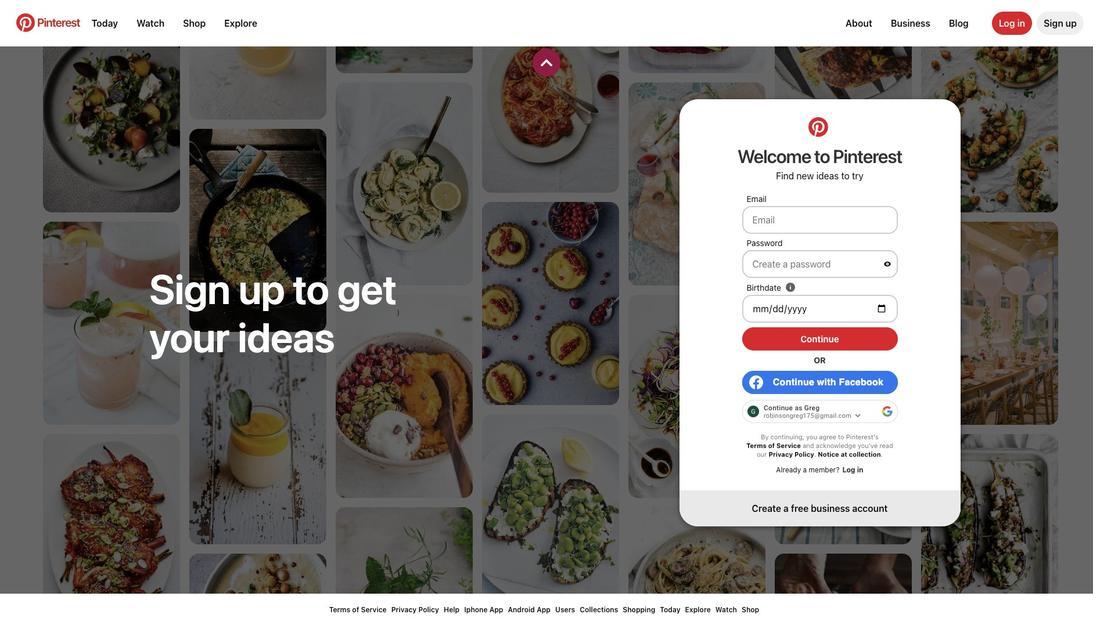 Task type: vqa. For each thing, say whether or not it's contained in the screenshot.
Continue button
yes



Task type: locate. For each thing, give the bounding box(es) containing it.
explore link
[[220, 13, 262, 33], [685, 606, 711, 614]]

1 vertical spatial up
[[239, 265, 285, 313]]

app left users
[[537, 606, 551, 614]]

0 vertical spatial explore
[[224, 18, 257, 28]]

a right already
[[803, 466, 807, 474]]

your
[[150, 313, 230, 361]]

to
[[814, 145, 830, 167], [841, 171, 850, 181], [293, 265, 329, 313], [838, 433, 845, 441]]

1 horizontal spatial today
[[660, 606, 681, 614]]

0 vertical spatial log
[[999, 18, 1015, 28]]

terms
[[747, 442, 767, 449], [329, 606, 350, 614]]

continue button
[[742, 327, 898, 351]]

. down read
[[881, 451, 883, 458]]

privacy policy link left help "link"
[[391, 606, 439, 614]]

1 horizontal spatial terms
[[747, 442, 767, 449]]

app
[[490, 606, 503, 614], [537, 606, 551, 614]]

log right blog
[[999, 18, 1015, 28]]

shop
[[183, 18, 206, 28], [742, 606, 759, 614]]

help link
[[444, 606, 460, 614]]

to up acknowledge
[[838, 433, 845, 441]]

in down collection
[[857, 466, 864, 474]]

0 vertical spatial today
[[92, 18, 118, 28]]

0 horizontal spatial privacy
[[391, 606, 417, 614]]

service inside by continuing, you agree to pinterest's terms of service
[[777, 442, 801, 449]]

our
[[757, 451, 767, 458]]

tooltip image
[[786, 283, 795, 292]]

0 vertical spatial policy
[[795, 451, 814, 458]]

0 vertical spatial terms
[[747, 442, 767, 449]]

0 vertical spatial a
[[803, 466, 807, 474]]

watch
[[137, 18, 164, 28], [716, 606, 737, 614]]

facebook image
[[751, 379, 762, 390]]

sign inside button
[[1044, 18, 1064, 28]]

app right 'iphone'
[[490, 606, 503, 614]]

log in button
[[992, 12, 1032, 35], [843, 466, 864, 474]]

in left the sign up button
[[1018, 18, 1025, 28]]

. down by continuing, you agree to pinterest's terms of service
[[814, 451, 816, 458]]

about link
[[846, 18, 872, 28]]

1 vertical spatial sign
[[150, 265, 230, 313]]

collection
[[849, 451, 881, 458]]

0 horizontal spatial of
[[352, 606, 359, 614]]

in
[[1018, 18, 1025, 28], [857, 466, 864, 474]]

sign
[[1044, 18, 1064, 28], [150, 265, 230, 313]]

log in button down 'notice at collection' link at the right
[[843, 466, 864, 474]]

policy down and
[[795, 451, 814, 458]]

ideas inside ( sign up to get your ideas )
[[238, 313, 335, 361]]

today right shopping link
[[660, 606, 681, 614]]

0 horizontal spatial explore
[[224, 18, 257, 28]]

1 horizontal spatial privacy
[[769, 451, 793, 458]]

0 horizontal spatial .
[[814, 451, 816, 458]]

0 horizontal spatial app
[[490, 606, 503, 614]]

policy
[[795, 451, 814, 458], [419, 606, 439, 614]]

continue inside button
[[801, 334, 839, 344]]

1 vertical spatial today
[[660, 606, 681, 614]]

today
[[92, 18, 118, 28], [660, 606, 681, 614]]

1 vertical spatial terms of service link
[[329, 606, 387, 614]]

0 horizontal spatial up
[[239, 265, 285, 313]]

explore
[[224, 18, 257, 28], [685, 606, 711, 614]]

0 vertical spatial shop
[[183, 18, 206, 28]]

create a free business account
[[752, 503, 888, 514]]

0 horizontal spatial terms of service link
[[329, 606, 387, 614]]

0 vertical spatial pinterest
[[37, 16, 80, 29]]

1 vertical spatial continue
[[773, 377, 814, 387]]

0 vertical spatial today link
[[87, 13, 123, 33]]

0 vertical spatial log in button
[[992, 12, 1032, 35]]

1 horizontal spatial a
[[803, 466, 807, 474]]

continue left the with
[[773, 377, 814, 387]]

0 vertical spatial explore link
[[220, 13, 262, 33]]

today right "pinterest" button
[[92, 18, 118, 28]]

2 app from the left
[[537, 606, 551, 614]]

1 horizontal spatial today link
[[660, 606, 681, 614]]

pinterest logo image
[[807, 115, 830, 139]]

to left try
[[841, 171, 850, 181]]

ideas
[[817, 171, 839, 181], [238, 313, 335, 361]]

continue inside "button"
[[773, 377, 814, 387]]

sign up button
[[1037, 12, 1084, 35]]

privacy policy link
[[769, 451, 814, 458], [391, 606, 439, 614]]

(
[[147, 308, 150, 317]]

continue for continue with facebook
[[773, 377, 814, 387]]

already
[[776, 466, 801, 474]]

log
[[999, 18, 1015, 28], [843, 466, 855, 474]]

0 horizontal spatial in
[[857, 466, 864, 474]]

today link
[[87, 13, 123, 33], [660, 606, 681, 614]]

0 horizontal spatial sign
[[150, 265, 230, 313]]

new
[[797, 171, 814, 181]]

you've
[[858, 442, 878, 449]]

1 horizontal spatial service
[[777, 442, 801, 449]]

1 horizontal spatial terms of service link
[[747, 442, 801, 449]]

0 vertical spatial terms of service link
[[747, 442, 801, 449]]

of
[[768, 442, 775, 449], [352, 606, 359, 614]]

a left free
[[784, 503, 789, 514]]

you
[[806, 433, 817, 441]]

1 vertical spatial policy
[[419, 606, 439, 614]]

help
[[444, 606, 460, 614]]

1 horizontal spatial log in button
[[992, 12, 1032, 35]]

up
[[1066, 18, 1077, 28], [239, 265, 285, 313]]

0 vertical spatial shop link
[[178, 13, 210, 33]]

users link
[[555, 606, 575, 614]]

0 vertical spatial continue
[[801, 334, 839, 344]]

log in button left the sign up button
[[992, 12, 1032, 35]]

1 horizontal spatial pinterest
[[833, 145, 902, 167]]

shop link
[[178, 13, 210, 33], [742, 606, 759, 614]]

0 horizontal spatial pinterest
[[37, 16, 80, 29]]

get
[[338, 265, 397, 313]]

1 vertical spatial ideas
[[238, 313, 335, 361]]

Birthdate date field
[[742, 295, 898, 323]]

1 vertical spatial watch
[[716, 606, 737, 614]]

a for create
[[784, 503, 789, 514]]

1 horizontal spatial watch link
[[716, 606, 737, 614]]

( sign up to get your ideas )
[[147, 265, 400, 361]]

terms of service link
[[747, 442, 801, 449], [329, 606, 387, 614]]

1 horizontal spatial privacy policy link
[[769, 451, 814, 458]]

0 vertical spatial ideas
[[817, 171, 839, 181]]

users
[[555, 606, 575, 614]]

)
[[397, 308, 400, 317]]

to left get
[[293, 265, 329, 313]]

1 vertical spatial terms
[[329, 606, 350, 614]]

continue
[[801, 334, 839, 344], [773, 377, 814, 387]]

1 horizontal spatial sign
[[1044, 18, 1064, 28]]

to inside ( sign up to get your ideas )
[[293, 265, 329, 313]]

1 vertical spatial log in button
[[843, 466, 864, 474]]

pinterest up try
[[833, 145, 902, 167]]

service
[[777, 442, 801, 449], [361, 606, 387, 614]]

privacy left help "link"
[[391, 606, 417, 614]]

sign up
[[1044, 18, 1077, 28]]

1 horizontal spatial watch
[[716, 606, 737, 614]]

1 horizontal spatial policy
[[795, 451, 814, 458]]

business link
[[891, 18, 931, 28]]

0 vertical spatial up
[[1066, 18, 1077, 28]]

0 horizontal spatial service
[[361, 606, 387, 614]]

continuing,
[[771, 433, 805, 441]]

blog link
[[949, 18, 969, 28]]

0 horizontal spatial today
[[92, 18, 118, 28]]

0 vertical spatial service
[[777, 442, 801, 449]]

0 horizontal spatial privacy policy link
[[391, 606, 439, 614]]

1 horizontal spatial app
[[537, 606, 551, 614]]

1 horizontal spatial up
[[1066, 18, 1077, 28]]

0 vertical spatial watch
[[137, 18, 164, 28]]

food image
[[189, 0, 326, 120], [336, 0, 473, 73], [482, 0, 619, 193], [629, 0, 766, 73], [775, 0, 912, 120], [43, 9, 180, 213], [921, 9, 1059, 213], [336, 82, 473, 286], [629, 82, 766, 286], [189, 129, 326, 332], [775, 129, 912, 332], [482, 202, 619, 406], [43, 222, 180, 425], [921, 222, 1059, 425], [336, 295, 473, 498], [629, 295, 766, 498], [189, 342, 326, 545], [775, 342, 912, 545], [482, 415, 619, 618], [43, 435, 180, 626], [921, 435, 1059, 626], [336, 508, 473, 626], [629, 508, 766, 626], [189, 554, 326, 626], [775, 554, 912, 626]]

1 horizontal spatial shop link
[[742, 606, 759, 614]]

1 horizontal spatial explore link
[[685, 606, 711, 614]]

pinterest
[[37, 16, 80, 29], [833, 145, 902, 167]]

0 horizontal spatial today link
[[87, 13, 123, 33]]

terms inside by continuing, you agree to pinterest's terms of service
[[747, 442, 767, 449]]

1 vertical spatial shop
[[742, 606, 759, 614]]

a
[[803, 466, 807, 474], [784, 503, 789, 514]]

and acknowledge you've read our
[[757, 442, 893, 458]]

0 vertical spatial in
[[1018, 18, 1025, 28]]

android app link
[[508, 606, 551, 614]]

collections
[[580, 606, 618, 614]]

1 vertical spatial of
[[352, 606, 359, 614]]

shopping
[[623, 606, 655, 614]]

account
[[852, 503, 888, 514]]

agree
[[819, 433, 837, 441]]

terms of service privacy policy help iphone app android app users collections shopping today explore watch shop
[[329, 606, 759, 614]]

0 vertical spatial of
[[768, 442, 775, 449]]

shopping link
[[623, 606, 655, 614]]

0 horizontal spatial shop link
[[178, 13, 210, 33]]

watch link
[[132, 13, 169, 33], [716, 606, 737, 614]]

0 horizontal spatial shop
[[183, 18, 206, 28]]

privacy policy link up already
[[769, 451, 814, 458]]

privacy up already
[[769, 451, 793, 458]]

welcome
[[738, 145, 811, 167]]

0 horizontal spatial watch
[[137, 18, 164, 28]]

notice at collection link
[[818, 451, 881, 458]]

continue with facebook
[[773, 377, 883, 387]]

2 . from the left
[[881, 451, 883, 458]]

0 vertical spatial sign
[[1044, 18, 1064, 28]]

0 vertical spatial watch link
[[132, 13, 169, 33]]

or
[[814, 355, 826, 365]]

1 vertical spatial today link
[[660, 606, 681, 614]]

a inside create a free business account button
[[784, 503, 789, 514]]

.
[[814, 451, 816, 458], [881, 451, 883, 458]]

0 horizontal spatial a
[[784, 503, 789, 514]]

1 vertical spatial log
[[843, 466, 855, 474]]

privacy
[[769, 451, 793, 458], [391, 606, 417, 614]]

continue up or
[[801, 334, 839, 344]]

find
[[776, 171, 794, 181]]

1 vertical spatial pinterest
[[833, 145, 902, 167]]

0 horizontal spatial policy
[[419, 606, 439, 614]]

1 vertical spatial a
[[784, 503, 789, 514]]

1 vertical spatial explore
[[685, 606, 711, 614]]

0 horizontal spatial ideas
[[238, 313, 335, 361]]

1 horizontal spatial ideas
[[817, 171, 839, 181]]

0 vertical spatial privacy policy link
[[769, 451, 814, 458]]

1 horizontal spatial shop
[[742, 606, 759, 614]]

policy left help "link"
[[419, 606, 439, 614]]

0 horizontal spatial watch link
[[132, 13, 169, 33]]

by continuing, you agree to pinterest's terms of service
[[747, 433, 879, 449]]

1 horizontal spatial of
[[768, 442, 775, 449]]

log down 'notice at collection' link at the right
[[843, 466, 855, 474]]

pinterest right "pinterest" icon
[[37, 16, 80, 29]]

acknowledge
[[816, 442, 856, 449]]

1 horizontal spatial .
[[881, 451, 883, 458]]



Task type: describe. For each thing, give the bounding box(es) containing it.
up inside button
[[1066, 18, 1077, 28]]

facebook
[[839, 377, 883, 387]]

welcome to pinterest find new ideas to try
[[738, 145, 902, 181]]

create a free business account button
[[679, 491, 961, 527]]

continue for continue
[[801, 334, 839, 344]]

1 vertical spatial privacy policy link
[[391, 606, 439, 614]]

email
[[747, 194, 767, 204]]

0 horizontal spatial log
[[843, 466, 855, 474]]

business
[[811, 503, 850, 514]]

android
[[508, 606, 535, 614]]

try
[[852, 171, 864, 181]]

0 horizontal spatial terms
[[329, 606, 350, 614]]

1 . from the left
[[814, 451, 816, 458]]

1 horizontal spatial log
[[999, 18, 1015, 28]]

to help keep pinterest safe, we now require your birthdate. your birthdate also helps us provide more personalized recommendations and relevant ads. we don't share this information and it won't be visible on your profile. element
[[786, 283, 795, 292]]

about
[[846, 18, 872, 28]]

1 vertical spatial privacy
[[391, 606, 417, 614]]

already a member? log in
[[776, 466, 864, 474]]

member?
[[809, 466, 840, 474]]

pinterest button
[[9, 13, 87, 33]]

notice
[[818, 451, 839, 458]]

pinterest image
[[16, 13, 35, 32]]

to inside by continuing, you agree to pinterest's terms of service
[[838, 433, 845, 441]]

business
[[891, 18, 931, 28]]

read
[[880, 442, 893, 449]]

1 vertical spatial service
[[361, 606, 387, 614]]

1 vertical spatial shop link
[[742, 606, 759, 614]]

sign inside ( sign up to get your ideas )
[[150, 265, 230, 313]]

pinterest inside button
[[37, 16, 80, 29]]

ideas inside welcome to pinterest find new ideas to try
[[817, 171, 839, 181]]

0 horizontal spatial log in button
[[843, 466, 864, 474]]

a for already
[[803, 466, 807, 474]]

scroll up image
[[541, 57, 552, 69]]

Password password field
[[742, 250, 898, 278]]

iphone
[[464, 606, 488, 614]]

pinterest inside welcome to pinterest find new ideas to try
[[833, 145, 902, 167]]

birthdate
[[747, 283, 781, 293]]

1 horizontal spatial explore
[[685, 606, 711, 614]]

1 app from the left
[[490, 606, 503, 614]]

and
[[803, 442, 814, 449]]

0 horizontal spatial explore link
[[220, 13, 262, 33]]

create
[[752, 503, 781, 514]]

of inside by continuing, you agree to pinterest's terms of service
[[768, 442, 775, 449]]

blog
[[949, 18, 969, 28]]

privacy policy . notice at collection .
[[769, 451, 883, 458]]

to down pinterest logo
[[814, 145, 830, 167]]

Email email field
[[742, 206, 898, 234]]

pinterest's
[[846, 433, 879, 441]]

free
[[791, 503, 809, 514]]

at
[[841, 451, 847, 458]]

collections link
[[580, 606, 618, 614]]

1 vertical spatial in
[[857, 466, 864, 474]]

pinterest link
[[9, 13, 87, 32]]

log in
[[999, 18, 1025, 28]]

iphone app link
[[464, 606, 503, 614]]

password
[[747, 238, 783, 248]]

continue with facebook button
[[742, 371, 898, 394]]

1 horizontal spatial in
[[1018, 18, 1025, 28]]

0 vertical spatial privacy
[[769, 451, 793, 458]]

1 vertical spatial explore link
[[685, 606, 711, 614]]

up inside ( sign up to get your ideas )
[[239, 265, 285, 313]]

1 vertical spatial watch link
[[716, 606, 737, 614]]

by
[[761, 433, 769, 441]]

with
[[817, 377, 836, 387]]



